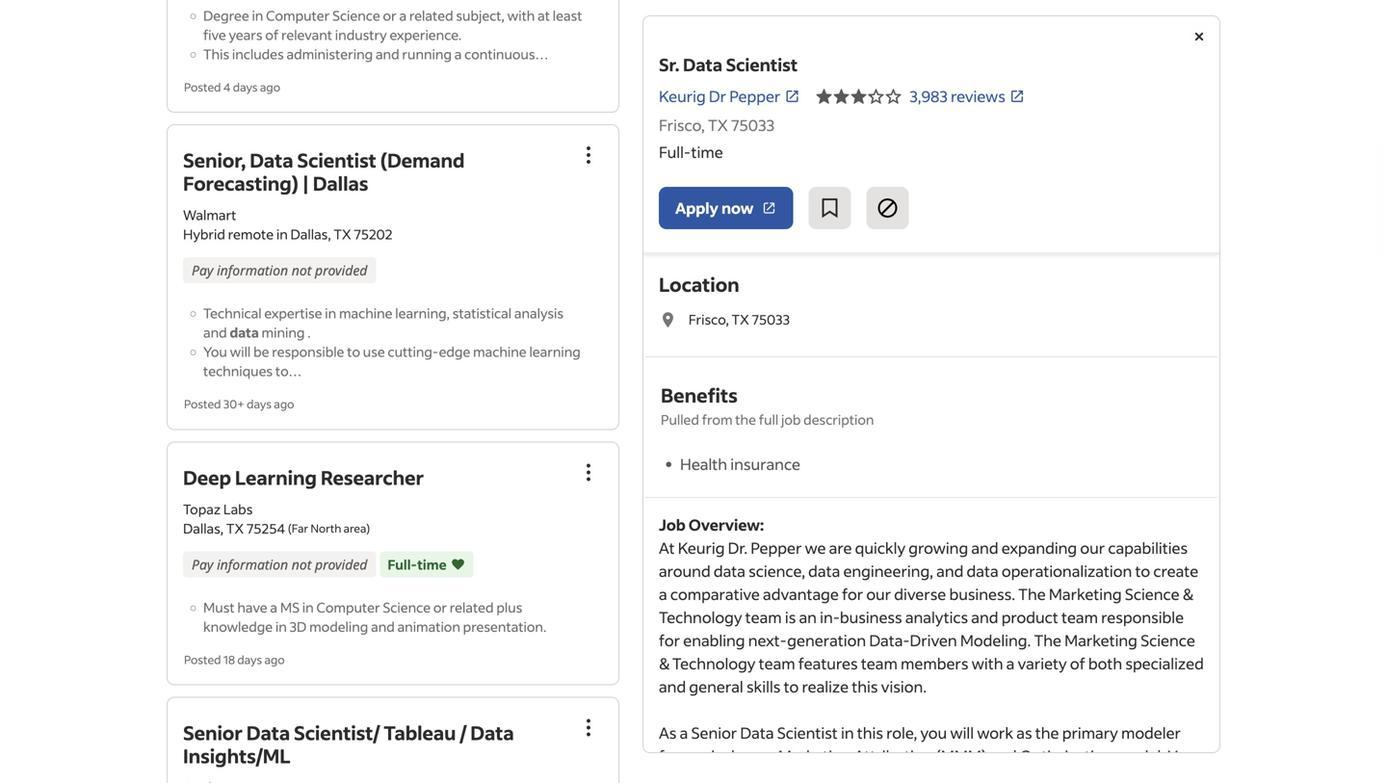 Task type: locate. For each thing, give the bounding box(es) containing it.
computer inside 'degree in computer science or a related subject, with at least five years of relevant industry experience. this includes administering and running a continuous…'
[[266, 7, 330, 24]]

frisco, down the location
[[689, 311, 729, 328]]

team down next- on the bottom of the page
[[759, 654, 795, 673]]

posted 18 days ago
[[184, 652, 285, 667]]

0 vertical spatial will
[[230, 343, 251, 360]]

full-time left matches your preference "image"
[[388, 556, 447, 573]]

frisco, tx 75033 for location
[[689, 311, 790, 328]]

to down capabilities
[[1135, 561, 1150, 581]]

deep learning researcher button
[[183, 465, 424, 490]]

frisco, for sr. data scientist
[[659, 115, 705, 135]]

pay down hybrid
[[192, 261, 213, 280]]

0 vertical spatial full-time
[[659, 142, 723, 162]]

north
[[311, 521, 341, 535]]

frisco, tx 75033 for sr. data scientist
[[659, 115, 775, 135]]

in inside 'degree in computer science or a related subject, with at least five years of relevant industry experience. this includes administering and running a continuous…'
[[252, 7, 263, 24]]

scientist inside 'senior, data scientist (demand forecasting) | dallas'
[[297, 148, 376, 173]]

time up "apply now" at the top of the page
[[691, 142, 723, 162]]

0 horizontal spatial senior
[[183, 720, 243, 745]]

0 horizontal spatial in-
[[711, 746, 731, 766]]

and inside must have a ms in computer science or related plus knowledge in 3d modeling and animation presentation.
[[371, 618, 395, 635]]

0 horizontal spatial time
[[417, 556, 447, 573]]

running
[[402, 45, 452, 63]]

related left the plus
[[450, 599, 494, 616]]

1 information from the top
[[217, 261, 288, 280]]

researcher
[[321, 465, 424, 490]]

1 horizontal spatial in-
[[820, 607, 840, 627]]

mining
[[262, 324, 305, 341]]

(mmm)
[[936, 746, 987, 766]]

science up 'industry'
[[332, 7, 380, 24]]

pepper up science,
[[751, 538, 802, 558]]

with inside job overview: at keurig dr. pepper we are quickly growing and expanding our capabilities around data science, data engineering, and data operationalization to create a comparative advantage for our diverse business. the marketing science & technology team is an in-business analytics and product team responsible for enabling next-generation data-driven modeling. the marketing science & technology team features team members with a variety of both specialized and general skills to realize this vision.
[[972, 654, 1003, 673]]

0 horizontal spatial be
[[253, 343, 269, 360]]

marketing down operationalization
[[1049, 584, 1122, 604]]

0 vertical spatial this
[[852, 677, 878, 697]]

responsible inside you will be responsible to use cutting-edge machine learning techniques to…
[[272, 343, 344, 360]]

and left general
[[659, 677, 686, 697]]

frisco, down keurig dr pepper
[[659, 115, 705, 135]]

job actions for senior, data scientist (demand forecasting) | dallas is collapsed image
[[577, 144, 600, 167]]

0 vertical spatial computer
[[266, 7, 330, 24]]

senior, data scientist (demand forecasting) | dallas
[[183, 148, 465, 196]]

techniques
[[203, 362, 273, 380]]

the left full
[[735, 411, 756, 428]]

our left 'house'
[[683, 746, 708, 766]]

1 vertical spatial in-
[[711, 746, 731, 766]]

1 vertical spatial pay
[[192, 555, 213, 574]]

for
[[842, 584, 863, 604], [659, 631, 680, 650], [659, 746, 680, 766], [793, 769, 814, 783]]

machine inside you will be responsible to use cutting-edge machine learning techniques to…
[[473, 343, 527, 360]]

ago for learning
[[264, 652, 285, 667]]

75033 for sr. data scientist
[[731, 115, 775, 135]]

learning
[[235, 465, 317, 490]]

tx down dr
[[708, 115, 728, 135]]

dallas,
[[290, 226, 331, 243], [183, 520, 224, 537]]

hybrid
[[183, 226, 225, 243]]

1 vertical spatial the
[[1034, 631, 1062, 650]]

frisco, tx 75033 down dr
[[659, 115, 775, 135]]

to…
[[275, 362, 302, 380]]

1 horizontal spatial our
[[866, 584, 891, 604]]

or up 'animation'
[[433, 599, 447, 616]]

you up techniques
[[203, 343, 227, 360]]

2 vertical spatial scientist
[[777, 723, 838, 743]]

full-time up "apply" on the top of the page
[[659, 142, 723, 162]]

1 horizontal spatial be
[[686, 769, 704, 783]]

30+
[[223, 397, 244, 412]]

2 vertical spatial posted
[[184, 652, 221, 667]]

pepper right dr
[[729, 86, 781, 106]]

our
[[1080, 538, 1105, 558], [866, 584, 891, 604], [683, 746, 708, 766]]

enabling
[[683, 631, 745, 650]]

3,983 reviews link
[[910, 86, 1025, 106]]

keurig up around
[[678, 538, 725, 558]]

you
[[920, 723, 947, 743]]

0 vertical spatial be
[[253, 343, 269, 360]]

2 vertical spatial our
[[683, 746, 708, 766]]

you inside you will be responsible to use cutting-edge machine learning techniques to…
[[203, 343, 227, 360]]

tx inside "walmart hybrid remote in dallas, tx 75202"
[[334, 226, 351, 243]]

and
[[376, 45, 399, 63], [203, 324, 227, 341], [971, 538, 999, 558], [937, 561, 964, 581], [971, 607, 999, 627], [371, 618, 395, 635], [659, 677, 686, 697], [990, 746, 1017, 766], [1013, 769, 1040, 783]]

to inside you will be responsible to use cutting-edge machine learning techniques to…
[[347, 343, 360, 360]]

responsible down .
[[272, 343, 344, 360]]

1 not from the top
[[292, 261, 312, 280]]

0 vertical spatial information
[[217, 261, 288, 280]]

2 vertical spatial responsible
[[707, 769, 790, 783]]

scientist up keurig dr pepper link
[[726, 53, 798, 76]]

1 horizontal spatial &
[[1183, 584, 1193, 604]]

1 vertical spatial frisco,
[[689, 311, 729, 328]]

from
[[702, 411, 733, 428]]

1 horizontal spatial will
[[659, 769, 683, 783]]

be down the data mining .
[[253, 343, 269, 360]]

0 vertical spatial pepper
[[729, 86, 781, 106]]

dr.
[[728, 538, 748, 558]]

of
[[265, 26, 279, 43], [1070, 654, 1085, 673]]

you down modeler
[[1168, 746, 1195, 766]]

machine up use
[[339, 305, 393, 322]]

information down 75254
[[217, 555, 288, 574]]

and inside the technical expertise in machine learning, statistical analysis and
[[203, 324, 227, 341]]

0 horizontal spatial to
[[347, 343, 360, 360]]

scientist down realize
[[777, 723, 838, 743]]

0 horizontal spatial &
[[659, 654, 669, 673]]

dallas, inside "walmart hybrid remote in dallas, tx 75202"
[[290, 226, 331, 243]]

data right /
[[470, 720, 514, 745]]

1 vertical spatial days
[[247, 397, 272, 412]]

a down modeling.
[[1006, 654, 1015, 673]]

and down the business.
[[971, 607, 999, 627]]

2 posted from the top
[[184, 397, 221, 412]]

full-time
[[659, 142, 723, 162], [388, 556, 447, 573]]

computer inside must have a ms in computer science or related plus knowledge in 3d modeling and animation presentation.
[[316, 599, 380, 616]]

next-
[[748, 631, 787, 650]]

realize
[[802, 677, 849, 697]]

ago right 18
[[264, 652, 285, 667]]

0 vertical spatial dallas,
[[290, 226, 331, 243]]

the up the variety
[[1034, 631, 1062, 650]]

of inside job overview: at keurig dr. pepper we are quickly growing and expanding our capabilities around data science, data engineering, and data operationalization to create a comparative advantage for our diverse business. the marketing science & technology team is an in-business analytics and product team responsible for enabling next-generation data-driven modeling. the marketing science & technology team features team members with a variety of both specialized and general skills to realize this vision.
[[1070, 654, 1085, 673]]

will up techniques
[[230, 343, 251, 360]]

2 horizontal spatial will
[[950, 723, 974, 743]]

deep
[[183, 465, 231, 490]]

data
[[683, 53, 723, 76], [250, 148, 293, 173], [246, 720, 290, 745], [470, 720, 514, 745], [740, 723, 774, 743]]

1 vertical spatial keurig
[[678, 538, 725, 558]]

the up product
[[1018, 584, 1046, 604]]

data up the business.
[[967, 561, 999, 581]]

1 vertical spatial ago
[[274, 397, 294, 412]]

learning,
[[395, 305, 450, 322]]

0 horizontal spatial or
[[383, 7, 397, 24]]

will
[[230, 343, 251, 360], [950, 723, 974, 743], [659, 769, 683, 783]]

0 horizontal spatial with
[[507, 7, 535, 24]]

0 vertical spatial technology
[[659, 607, 742, 627]]

1 vertical spatial our
[[866, 584, 891, 604]]

of up "includes"
[[265, 26, 279, 43]]

& up as
[[659, 654, 669, 673]]

cutting-
[[388, 343, 439, 360]]

optimization
[[1020, 746, 1113, 766]]

job overview: at keurig dr. pepper we are quickly growing and expanding our capabilities around data science, data engineering, and data operationalization to create a comparative advantage for our diverse business. the marketing science & technology team is an in-business analytics and product team responsible for enabling next-generation data-driven modeling. the marketing science & technology team features team members with a variety of both specialized and general skills to realize this vision.
[[659, 515, 1204, 697]]

to right skills
[[784, 677, 799, 697]]

for left ensuring
[[793, 769, 814, 783]]

technology
[[659, 607, 742, 627], [672, 654, 756, 673]]

1 vertical spatial machine
[[473, 343, 527, 360]]

1 pay from the top
[[192, 261, 213, 280]]

and down technical
[[203, 324, 227, 341]]

0 horizontal spatial full-time
[[388, 556, 447, 573]]

scientist/
[[294, 720, 380, 745]]

a down around
[[659, 584, 667, 604]]

0 vertical spatial scientist
[[726, 53, 798, 76]]

full- up "apply" on the top of the page
[[659, 142, 691, 162]]

provided down '75202'
[[315, 261, 367, 280]]

1 vertical spatial posted
[[184, 397, 221, 412]]

0 vertical spatial in-
[[820, 607, 840, 627]]

pepper inside job overview: at keurig dr. pepper we are quickly growing and expanding our capabilities around data science, data engineering, and data operationalization to create a comparative advantage for our diverse business. the marketing science & technology team is an in-business analytics and product team responsible for enabling next-generation data-driven modeling. the marketing science & technology team features team members with a variety of both specialized and general skills to realize this vision.
[[751, 538, 802, 558]]

1 vertical spatial related
[[450, 599, 494, 616]]

2 horizontal spatial to
[[1135, 561, 1150, 581]]

quickly
[[855, 538, 906, 558]]

0 vertical spatial frisco, tx 75033
[[659, 115, 775, 135]]

data for senior
[[246, 720, 290, 745]]

experience.
[[390, 26, 462, 43]]

frisco,
[[659, 115, 705, 135], [689, 311, 729, 328]]

frisco, for location
[[689, 311, 729, 328]]

a inside as a senior data scientist in this role, you will work as the primary modeler for our in-house marketing attribution (mmm) and optimization model. you will be responsible for ensuring input data fidelity, and producing results th
[[680, 723, 688, 743]]

a right as
[[680, 723, 688, 743]]

0 horizontal spatial of
[[265, 26, 279, 43]]

2 not from the top
[[292, 555, 312, 574]]

science up 'animation'
[[383, 599, 431, 616]]

1 horizontal spatial full-time
[[659, 142, 723, 162]]

1 vertical spatial of
[[1070, 654, 1085, 673]]

0 vertical spatial keurig
[[659, 86, 706, 106]]

2 pay information not provided from the top
[[192, 555, 367, 574]]

2 information from the top
[[217, 555, 288, 574]]

data
[[230, 324, 259, 341], [714, 561, 746, 581], [808, 561, 840, 581], [967, 561, 999, 581], [924, 769, 956, 783]]

of left 'both'
[[1070, 654, 1085, 673]]

to
[[347, 343, 360, 360], [1135, 561, 1150, 581], [784, 677, 799, 697]]

tx down labs
[[226, 520, 244, 537]]

full
[[759, 411, 779, 428]]

walmart hybrid remote in dallas, tx 75202
[[183, 206, 393, 243]]

0 vertical spatial posted
[[184, 79, 221, 94]]

senior inside senior data scientist/ tableau / data insights/ml
[[183, 720, 243, 745]]

ago for data
[[274, 397, 294, 412]]

2 horizontal spatial responsible
[[1101, 607, 1184, 627]]

1 vertical spatial scientist
[[297, 148, 376, 173]]

0 vertical spatial of
[[265, 26, 279, 43]]

0 vertical spatial you
[[203, 343, 227, 360]]

days right 18
[[237, 652, 262, 667]]

in left 3d
[[275, 618, 287, 635]]

2 vertical spatial ago
[[264, 652, 285, 667]]

pay
[[192, 261, 213, 280], [192, 555, 213, 574]]

science,
[[749, 561, 805, 581]]

pay information not provided for learning
[[192, 555, 367, 574]]

in- down general
[[711, 746, 731, 766]]

1 horizontal spatial responsible
[[707, 769, 790, 783]]

1 vertical spatial will
[[950, 723, 974, 743]]

days right 30+
[[247, 397, 272, 412]]

description
[[804, 411, 874, 428]]

1 vertical spatial frisco, tx 75033
[[689, 311, 790, 328]]

frisco, tx 75033 down the location
[[689, 311, 790, 328]]

pay for senior, data scientist (demand forecasting) | dallas
[[192, 261, 213, 280]]

pay up must
[[192, 555, 213, 574]]

1 horizontal spatial of
[[1070, 654, 1085, 673]]

time left matches your preference "image"
[[417, 556, 447, 573]]

1 horizontal spatial with
[[972, 654, 1003, 673]]

dallas, down |
[[290, 226, 331, 243]]

1 vertical spatial &
[[659, 654, 669, 673]]

health insurance
[[680, 454, 801, 474]]

technology up enabling
[[659, 607, 742, 627]]

0 horizontal spatial will
[[230, 343, 251, 360]]

1 pay information not provided from the top
[[192, 261, 367, 280]]

1 vertical spatial you
[[1168, 746, 1195, 766]]

0 vertical spatial or
[[383, 7, 397, 24]]

deep learning researcher
[[183, 465, 424, 490]]

the right as
[[1035, 723, 1059, 743]]

dallas, inside topaz labs dallas, tx 75254 ( far north area )
[[183, 520, 224, 537]]

1 vertical spatial responsible
[[1101, 607, 1184, 627]]

scientist
[[726, 53, 798, 76], [297, 148, 376, 173], [777, 723, 838, 743]]

and down work
[[990, 746, 1017, 766]]

1 horizontal spatial time
[[691, 142, 723, 162]]

create
[[1154, 561, 1199, 581]]

pay for deep learning researcher
[[192, 555, 213, 574]]

2 vertical spatial to
[[784, 677, 799, 697]]

3 posted from the top
[[184, 652, 221, 667]]

tx left '75202'
[[334, 226, 351, 243]]

1 vertical spatial time
[[417, 556, 447, 573]]

scientist inside as a senior data scientist in this role, you will work as the primary modeler for our in-house marketing attribution (mmm) and optimization model. you will be responsible for ensuring input data fidelity, and producing results th
[[777, 723, 838, 743]]

posted left 30+
[[184, 397, 221, 412]]

computer up "relevant"
[[266, 7, 330, 24]]

data inside as a senior data scientist in this role, you will work as the primary modeler for our in-house marketing attribution (mmm) and optimization model. you will be responsible for ensuring input data fidelity, and producing results th
[[740, 723, 774, 743]]

posted left 4
[[184, 79, 221, 94]]

ago down to…
[[274, 397, 294, 412]]

tx down the location
[[732, 311, 749, 328]]

operationalization
[[1002, 561, 1132, 581]]

days for data
[[247, 397, 272, 412]]

1 vertical spatial computer
[[316, 599, 380, 616]]

this
[[203, 45, 229, 63]]

0 vertical spatial with
[[507, 7, 535, 24]]

with left at
[[507, 7, 535, 24]]

a up the experience.
[[399, 7, 407, 24]]

computer
[[266, 7, 330, 24], [316, 599, 380, 616]]

pay information not provided down (
[[192, 555, 367, 574]]

senior up 'house'
[[691, 723, 737, 743]]

data for sr.
[[683, 53, 723, 76]]

be down general
[[686, 769, 704, 783]]

in right "remote" at the left top of the page
[[276, 226, 288, 243]]

work
[[977, 723, 1014, 743]]

specialized
[[1126, 654, 1204, 673]]

is
[[785, 607, 796, 627]]

apply now
[[675, 198, 754, 218]]

and inside 'degree in computer science or a related subject, with at least five years of relevant industry experience. this includes administering and running a continuous…'
[[376, 45, 399, 63]]

0 vertical spatial the
[[1018, 584, 1046, 604]]

1 horizontal spatial senior
[[691, 723, 737, 743]]

data left the scientist/
[[246, 720, 290, 745]]

will inside you will be responsible to use cutting-edge machine learning techniques to…
[[230, 343, 251, 360]]

1 vertical spatial with
[[972, 654, 1003, 673]]

2 vertical spatial days
[[237, 652, 262, 667]]

and down 'industry'
[[376, 45, 399, 63]]

marketing up 'both'
[[1065, 631, 1138, 650]]

engineering,
[[843, 561, 933, 581]]

the inside as a senior data scientist in this role, you will work as the primary modeler for our in-house marketing attribution (mmm) and optimization model. you will be responsible for ensuring input data fidelity, and producing results th
[[1035, 723, 1059, 743]]

ago down "includes"
[[260, 79, 280, 94]]

data right "sr."
[[683, 53, 723, 76]]

of inside 'degree in computer science or a related subject, with at least five years of relevant industry experience. this includes administering and running a continuous…'
[[265, 26, 279, 43]]

1 horizontal spatial full-
[[659, 142, 691, 162]]

0 horizontal spatial our
[[683, 746, 708, 766]]

in- inside as a senior data scientist in this role, you will work as the primary modeler for our in-house marketing attribution (mmm) and optimization model. you will be responsible for ensuring input data fidelity, and producing results th
[[711, 746, 731, 766]]

machine down statistical
[[473, 343, 527, 360]]

0 horizontal spatial dallas,
[[183, 520, 224, 537]]

1 vertical spatial provided
[[315, 555, 367, 574]]

five
[[203, 26, 226, 43]]

you will be responsible to use cutting-edge machine learning techniques to…
[[203, 343, 581, 380]]

related up the experience.
[[409, 7, 453, 24]]

1 horizontal spatial dallas,
[[290, 226, 331, 243]]

1 vertical spatial dallas,
[[183, 520, 224, 537]]

will up (mmm)
[[950, 723, 974, 743]]

0 vertical spatial machine
[[339, 305, 393, 322]]

marketing
[[1049, 584, 1122, 604], [1065, 631, 1138, 650], [778, 746, 851, 766]]

2 provided from the top
[[315, 555, 367, 574]]

0 vertical spatial related
[[409, 7, 453, 24]]

& down create
[[1183, 584, 1193, 604]]

data down (mmm)
[[924, 769, 956, 783]]

3d
[[290, 618, 307, 635]]

provided down area
[[315, 555, 367, 574]]

related
[[409, 7, 453, 24], [450, 599, 494, 616]]

days right 4
[[233, 79, 258, 94]]

pulled
[[661, 411, 699, 428]]

or inside must have a ms in computer science or related plus knowledge in 3d modeling and animation presentation.
[[433, 599, 447, 616]]

keurig
[[659, 86, 706, 106], [678, 538, 725, 558]]

0 horizontal spatial responsible
[[272, 343, 344, 360]]

with
[[507, 7, 535, 24], [972, 654, 1003, 673]]

results
[[1120, 769, 1168, 783]]

data for senior,
[[250, 148, 293, 173]]

responsible up specialized on the right bottom
[[1101, 607, 1184, 627]]

or up 'industry'
[[383, 7, 397, 24]]

the
[[1018, 584, 1046, 604], [1034, 631, 1062, 650]]

this inside as a senior data scientist in this role, you will work as the primary modeler for our in-house marketing attribution (mmm) and optimization model. you will be responsible for ensuring input data fidelity, and producing results th
[[857, 723, 883, 743]]

job actions for deep learning researcher is collapsed image
[[577, 461, 600, 484]]

1 vertical spatial this
[[857, 723, 883, 743]]

this
[[852, 677, 878, 697], [857, 723, 883, 743]]

0 vertical spatial 75033
[[731, 115, 775, 135]]

are
[[829, 538, 852, 558]]

0 vertical spatial full-
[[659, 142, 691, 162]]

administering
[[287, 45, 373, 63]]

save this job image
[[818, 197, 841, 220]]

scientist up "walmart hybrid remote in dallas, tx 75202"
[[297, 148, 376, 173]]

in right ms
[[302, 599, 314, 616]]

or inside 'degree in computer science or a related subject, with at least five years of relevant industry experience. this includes administering and running a continuous…'
[[383, 7, 397, 24]]

reviews
[[951, 86, 1006, 106]]

data inside 'senior, data scientist (demand forecasting) | dallas'
[[250, 148, 293, 173]]

subject,
[[456, 7, 505, 24]]

features
[[798, 654, 858, 673]]

0 vertical spatial provided
[[315, 261, 367, 280]]

1 horizontal spatial machine
[[473, 343, 527, 360]]

2 pay from the top
[[192, 555, 213, 574]]

senior down 18
[[183, 720, 243, 745]]

1 vertical spatial full-time
[[388, 556, 447, 573]]

sr. data scientist
[[659, 53, 798, 76]]

full- left matches your preference "image"
[[388, 556, 417, 573]]

1 provided from the top
[[315, 261, 367, 280]]

75033 down keurig dr pepper link
[[731, 115, 775, 135]]

0 vertical spatial the
[[735, 411, 756, 428]]

1 horizontal spatial to
[[784, 677, 799, 697]]

data down dr.
[[714, 561, 746, 581]]

0 horizontal spatial the
[[735, 411, 756, 428]]

growing
[[909, 538, 968, 558]]

1 vertical spatial to
[[1135, 561, 1150, 581]]

information for data
[[217, 261, 288, 280]]

a left ms
[[270, 599, 277, 616]]

1 horizontal spatial or
[[433, 599, 447, 616]]

science
[[332, 7, 380, 24], [1125, 584, 1180, 604], [383, 599, 431, 616], [1141, 631, 1195, 650]]

0 vertical spatial pay information not provided
[[192, 261, 367, 280]]



Task type: vqa. For each thing, say whether or not it's contained in the screenshot.
1st Pay information not provided from the top
yes



Task type: describe. For each thing, give the bounding box(es) containing it.
posted for senior, data scientist (demand forecasting) | dallas
[[184, 397, 221, 412]]

)
[[366, 521, 370, 535]]

advantage
[[763, 584, 839, 604]]

diverse
[[894, 584, 946, 604]]

dallas
[[313, 171, 368, 196]]

for down as
[[659, 746, 680, 766]]

now
[[722, 198, 754, 218]]

degree
[[203, 7, 249, 24]]

posted 30+ days ago
[[184, 397, 294, 412]]

remote
[[228, 226, 274, 243]]

3.1 out of 5 stars image
[[815, 85, 902, 108]]

science inside 'degree in computer science or a related subject, with at least five years of relevant industry experience. this includes administering and running a continuous…'
[[332, 7, 380, 24]]

matches your preference image
[[450, 555, 466, 574]]

0 vertical spatial &
[[1183, 584, 1193, 604]]

a inside must have a ms in computer science or related plus knowledge in 3d modeling and animation presentation.
[[270, 599, 277, 616]]

team down operationalization
[[1062, 607, 1098, 627]]

posted for deep learning researcher
[[184, 652, 221, 667]]

not for data
[[292, 261, 312, 280]]

and right fidelity,
[[1013, 769, 1040, 783]]

producing
[[1043, 769, 1117, 783]]

keurig inside keurig dr pepper link
[[659, 86, 706, 106]]

science inside must have a ms in computer science or related plus knowledge in 3d modeling and animation presentation.
[[383, 599, 431, 616]]

team down data-
[[861, 654, 898, 673]]

in inside as a senior data scientist in this role, you will work as the primary modeler for our in-house marketing attribution (mmm) and optimization model. you will be responsible for ensuring input data fidelity, and producing results th
[[841, 723, 854, 743]]

responsible inside as a senior data scientist in this role, you will work as the primary modeler for our in-house marketing attribution (mmm) and optimization model. you will be responsible for ensuring input data fidelity, and producing results th
[[707, 769, 790, 783]]

with inside 'degree in computer science or a related subject, with at least five years of relevant industry experience. this includes administering and running a continuous…'
[[507, 7, 535, 24]]

generation
[[787, 631, 866, 650]]

related inside must have a ms in computer science or related plus knowledge in 3d modeling and animation presentation.
[[450, 599, 494, 616]]

business
[[840, 607, 902, 627]]

modeling
[[309, 618, 368, 635]]

and up the business.
[[971, 538, 999, 558]]

relevant
[[281, 26, 332, 43]]

0 vertical spatial days
[[233, 79, 258, 94]]

0 vertical spatial marketing
[[1049, 584, 1122, 604]]

area
[[344, 521, 366, 535]]

a right running
[[454, 45, 462, 63]]

(
[[288, 521, 292, 535]]

business.
[[949, 584, 1015, 604]]

our inside as a senior data scientist in this role, you will work as the primary modeler for our in-house marketing attribution (mmm) and optimization model. you will be responsible for ensuring input data fidelity, and producing results th
[[683, 746, 708, 766]]

general
[[689, 677, 743, 697]]

expanding
[[1002, 538, 1077, 558]]

be inside as a senior data scientist in this role, you will work as the primary modeler for our in-house marketing attribution (mmm) and optimization model. you will be responsible for ensuring input data fidelity, and producing results th
[[686, 769, 704, 783]]

sr.
[[659, 53, 680, 76]]

job actions for senior data scientist/ tableau / data insights/ml is collapsed image
[[577, 716, 600, 739]]

analysis
[[514, 305, 564, 322]]

capabilities
[[1108, 538, 1188, 558]]

years
[[229, 26, 263, 43]]

insights/ml
[[183, 743, 291, 768]]

marketing inside as a senior data scientist in this role, you will work as the primary modeler for our in-house marketing attribution (mmm) and optimization model. you will be responsible for ensuring input data fidelity, and producing results th
[[778, 746, 851, 766]]

senior data scientist/ tableau / data insights/ml button
[[183, 720, 514, 768]]

not interested image
[[876, 197, 899, 220]]

tx inside topaz labs dallas, tx 75254 ( far north area )
[[226, 520, 244, 537]]

as
[[659, 723, 677, 743]]

for up business
[[842, 584, 863, 604]]

1 posted from the top
[[184, 79, 221, 94]]

3,983
[[910, 86, 948, 106]]

2 vertical spatial will
[[659, 769, 683, 783]]

in inside "walmart hybrid remote in dallas, tx 75202"
[[276, 226, 288, 243]]

modeling.
[[960, 631, 1031, 650]]

knowledge
[[203, 618, 273, 635]]

analytics
[[905, 607, 968, 627]]

provided for scientist
[[315, 261, 367, 280]]

0 vertical spatial ago
[[260, 79, 280, 94]]

related inside 'degree in computer science or a related subject, with at least five years of relevant industry experience. this includes administering and running a continuous…'
[[409, 7, 453, 24]]

in inside the technical expertise in machine learning, statistical analysis and
[[325, 305, 336, 322]]

pay information not provided for data
[[192, 261, 367, 280]]

insurance
[[730, 454, 801, 474]]

data inside as a senior data scientist in this role, you will work as the primary modeler for our in-house marketing attribution (mmm) and optimization model. you will be responsible for ensuring input data fidelity, and producing results th
[[924, 769, 956, 783]]

topaz
[[183, 500, 221, 518]]

the inside 'benefits pulled from the full job description'
[[735, 411, 756, 428]]

senior data scientist/ tableau / data insights/ml
[[183, 720, 514, 768]]

expertise
[[264, 305, 322, 322]]

edge
[[439, 343, 470, 360]]

driven
[[910, 631, 957, 650]]

this inside job overview: at keurig dr. pepper we are quickly growing and expanding our capabilities around data science, data engineering, and data operationalization to create a comparative advantage for our diverse business. the marketing science & technology team is an in-business analytics and product team responsible for enabling next-generation data-driven modeling. the marketing science & technology team features team members with a variety of both specialized and general skills to realize this vision.
[[852, 677, 878, 697]]

you inside as a senior data scientist in this role, you will work as the primary modeler for our in-house marketing attribution (mmm) and optimization model. you will be responsible for ensuring input data fidelity, and producing results th
[[1168, 746, 1195, 766]]

provided for researcher
[[315, 555, 367, 574]]

1 vertical spatial marketing
[[1065, 631, 1138, 650]]

keurig dr pepper
[[659, 86, 781, 106]]

attribution
[[854, 746, 933, 766]]

machine inside the technical expertise in machine learning, statistical analysis and
[[339, 305, 393, 322]]

forecasting)
[[183, 171, 299, 196]]

data down we
[[808, 561, 840, 581]]

not for learning
[[292, 555, 312, 574]]

plus
[[496, 599, 522, 616]]

0 vertical spatial our
[[1080, 538, 1105, 558]]

senior, data scientist (demand forecasting) | dallas button
[[183, 148, 465, 196]]

in- inside job overview: at keurig dr. pepper we are quickly growing and expanding our capabilities around data science, data engineering, and data operationalization to create a comparative advantage for our diverse business. the marketing science & technology team is an in-business analytics and product team responsible for enabling next-generation data-driven modeling. the marketing science & technology team features team members with a variety of both specialized and general skills to realize this vision.
[[820, 607, 840, 627]]

responsible inside job overview: at keurig dr. pepper we are quickly growing and expanding our capabilities around data science, data engineering, and data operationalization to create a comparative advantage for our diverse business. the marketing science & technology team is an in-business analytics and product team responsible for enabling next-generation data-driven modeling. the marketing science & technology team features team members with a variety of both specialized and general skills to realize this vision.
[[1101, 607, 1184, 627]]

scientist for senior,
[[297, 148, 376, 173]]

least
[[553, 7, 582, 24]]

and down growing
[[937, 561, 964, 581]]

around
[[659, 561, 711, 581]]

information for learning
[[217, 555, 288, 574]]

senior,
[[183, 148, 246, 173]]

an
[[799, 607, 817, 627]]

keurig dr pepper link
[[659, 85, 800, 108]]

we
[[805, 538, 826, 558]]

primary
[[1062, 723, 1118, 743]]

be inside you will be responsible to use cutting-edge machine learning techniques to…
[[253, 343, 269, 360]]

senior inside as a senior data scientist in this role, you will work as the primary modeler for our in-house marketing attribution (mmm) and optimization model. you will be responsible for ensuring input data fidelity, and producing results th
[[691, 723, 737, 743]]

variety
[[1018, 654, 1067, 673]]

dr
[[709, 86, 726, 106]]

fidelity,
[[959, 769, 1010, 783]]

scientist for sr.
[[726, 53, 798, 76]]

team up next- on the bottom of the page
[[745, 607, 782, 627]]

skills
[[747, 677, 781, 697]]

/
[[460, 720, 467, 745]]

topaz labs dallas, tx 75254 ( far north area )
[[183, 500, 370, 537]]

at
[[659, 538, 675, 558]]

science up specialized on the right bottom
[[1141, 631, 1195, 650]]

75033 for location
[[752, 311, 790, 328]]

continuous…
[[464, 45, 549, 63]]

far
[[292, 521, 308, 535]]

apply
[[675, 198, 718, 218]]

walmart
[[183, 206, 236, 224]]

data mining .
[[230, 324, 311, 341]]

as a senior data scientist in this role, you will work as the primary modeler for our in-house marketing attribution (mmm) and optimization model. you will be responsible for ensuring input data fidelity, and producing results th
[[659, 723, 1200, 783]]

days for learning
[[237, 652, 262, 667]]

0 horizontal spatial full-
[[388, 556, 417, 573]]

must have a ms in computer science or related plus knowledge in 3d modeling and animation presentation.
[[203, 599, 546, 635]]

at
[[538, 7, 550, 24]]

use
[[363, 343, 385, 360]]

science down create
[[1125, 584, 1180, 604]]

input
[[883, 769, 921, 783]]

animation
[[397, 618, 460, 635]]

modeler
[[1121, 723, 1181, 743]]

benefits pulled from the full job description
[[661, 382, 874, 428]]

job
[[659, 515, 686, 535]]

18
[[223, 652, 235, 667]]

0 vertical spatial time
[[691, 142, 723, 162]]

product
[[1002, 607, 1059, 627]]

close job details image
[[1188, 25, 1211, 48]]

as
[[1017, 723, 1032, 743]]

labs
[[223, 500, 253, 518]]

for left enabling
[[659, 631, 680, 650]]

keurig inside job overview: at keurig dr. pepper we are quickly growing and expanding our capabilities around data science, data engineering, and data operationalization to create a comparative advantage for our diverse business. the marketing science & technology team is an in-business analytics and product team responsible for enabling next-generation data-driven modeling. the marketing science & technology team features team members with a variety of both specialized and general skills to realize this vision.
[[678, 538, 725, 558]]

data down technical
[[230, 324, 259, 341]]

role,
[[886, 723, 917, 743]]

1 vertical spatial technology
[[672, 654, 756, 673]]

technical expertise in machine learning, statistical analysis and
[[203, 305, 564, 341]]

statistical
[[453, 305, 512, 322]]

industry
[[335, 26, 387, 43]]

tableau
[[384, 720, 456, 745]]

4
[[223, 79, 231, 94]]

house
[[731, 746, 775, 766]]



